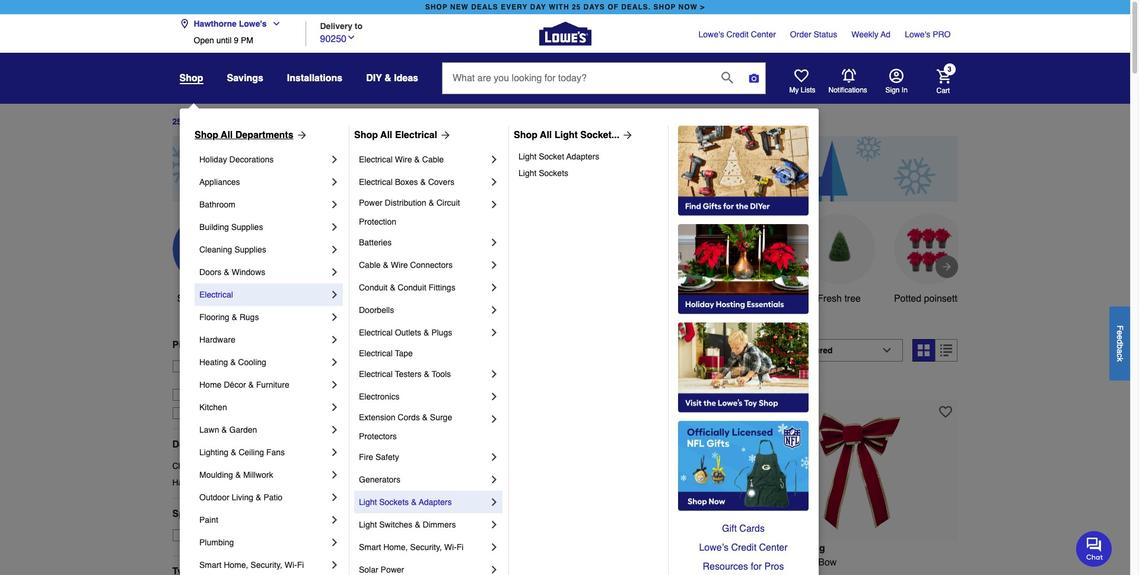 Task type: vqa. For each thing, say whether or not it's contained in the screenshot.
the Flooring & Rugs
yes



Task type: locate. For each thing, give the bounding box(es) containing it.
5013254527 element
[[760, 379, 816, 391]]

location image
[[179, 19, 189, 28]]

shop
[[179, 73, 203, 84], [177, 294, 199, 304]]

offers
[[208, 509, 236, 520]]

lowe's down the >
[[699, 30, 724, 39]]

1 vertical spatial hawthorne
[[190, 374, 230, 383]]

1 vertical spatial security,
[[251, 561, 282, 570]]

w
[[787, 557, 796, 568]]

1 count from the left
[[367, 557, 393, 568]]

supplies up 'windows' in the left top of the page
[[234, 245, 266, 255]]

supplies up 'cleaning supplies'
[[231, 222, 263, 232]]

0 horizontal spatial lights
[[432, 572, 457, 575]]

chevron right image for electrical wire & cable
[[488, 154, 500, 166]]

chevron right image for lawn & garden
[[329, 424, 341, 436]]

1 horizontal spatial compare
[[782, 380, 816, 390]]

1 horizontal spatial home,
[[383, 543, 408, 552]]

free store pickup today at:
[[190, 362, 292, 371]]

departments down lawn
[[172, 439, 230, 450]]

smart home, security, wi-fi link for chevron right icon corresponding to smart home, security, wi-fi
[[199, 554, 329, 575]]

christmas inside 100-count 20.62-ft multicolor incandescent plug-in christmas string lights
[[587, 572, 630, 575]]

0 horizontal spatial incandescent
[[457, 557, 514, 568]]

cart
[[936, 86, 950, 95]]

electrical inside electrical boxes & covers link
[[359, 177, 393, 187]]

1 horizontal spatial tree
[[844, 294, 861, 304]]

chevron right image for electrical outlets & plugs
[[488, 327, 500, 339]]

power inside power distribution & circuit protection
[[359, 198, 382, 208]]

& left rugs
[[232, 313, 237, 322]]

cable
[[422, 155, 444, 164], [359, 260, 381, 270]]

2 string from the left
[[632, 572, 657, 575]]

holiday inside holiday living 8.5-in w red bow
[[760, 543, 794, 554]]

lowe's left the pro
[[905, 30, 930, 39]]

100- inside holiday living 100-count 20.62-ft white incandescent plug- in christmas string lights
[[348, 557, 367, 568]]

None search field
[[442, 62, 766, 105]]

bathroom link
[[199, 193, 329, 216]]

all up socket
[[540, 130, 552, 141]]

0 vertical spatial sockets
[[539, 168, 568, 178]]

notifications
[[828, 86, 867, 94]]

2 horizontal spatial in
[[902, 86, 908, 94]]

solar power link
[[359, 559, 488, 575]]

light socket adapters link
[[519, 148, 660, 165]]

arrow right image inside shop all electrical link
[[437, 129, 451, 141]]

Search Query text field
[[443, 63, 712, 94]]

arrow right image up electrical wire & cable link at the left top of page
[[437, 129, 451, 141]]

25 left days
[[172, 117, 182, 127]]

shop for shop all light socket...
[[514, 130, 537, 141]]

hanging decoration
[[637, 294, 681, 318]]

credit inside "lowe's credit center" link
[[731, 543, 756, 554]]

white inside holiday living 100-count 20.62-ft white incandescent plug- in christmas string lights
[[430, 557, 454, 568]]

conduit & conduit fittings
[[359, 283, 455, 292]]

0 horizontal spatial ft
[[422, 557, 428, 568]]

shop new deals every day with 25 days of deals. shop now > link
[[423, 0, 707, 14]]

0 vertical spatial hawthorne
[[194, 19, 237, 28]]

tree
[[308, 294, 324, 304], [844, 294, 861, 304]]

center for lowe's credit center
[[751, 30, 776, 39]]

hawthorne lowe's button
[[179, 12, 286, 36]]

holiday up appliances
[[199, 155, 227, 164]]

chevron right image for extension cords & surge protectors
[[488, 413, 500, 425]]

& down today
[[261, 374, 266, 383]]

electrical testers & tools
[[359, 370, 451, 379]]

resources for pros
[[703, 562, 784, 572]]

supplies
[[231, 222, 263, 232], [234, 245, 266, 255]]

savings inside savings button
[[462, 294, 495, 304]]

extension cords & surge protectors
[[359, 413, 454, 441]]

0 vertical spatial power
[[359, 198, 382, 208]]

deals
[[216, 117, 238, 127], [215, 294, 239, 304]]

supplies for building supplies
[[231, 222, 263, 232]]

0 vertical spatial supplies
[[231, 222, 263, 232]]

0 vertical spatial credit
[[726, 30, 749, 39]]

day
[[530, 3, 546, 11]]

power right 'solar'
[[381, 565, 404, 575]]

0 vertical spatial smart home, security, wi-fi
[[359, 543, 464, 552]]

smart home, security, wi-fi link down 'dimmers'
[[359, 536, 488, 559]]

credit up search icon
[[726, 30, 749, 39]]

light left switches
[[359, 520, 377, 530]]

0 vertical spatial wi-
[[444, 543, 457, 552]]

2 tree from the left
[[844, 294, 861, 304]]

building
[[199, 222, 229, 232]]

ideas
[[394, 73, 418, 84]]

1 horizontal spatial departments
[[235, 130, 293, 141]]

living down hanukkah decorations link
[[232, 493, 253, 502]]

smart home, security, wi-fi down 'light switches & dimmers'
[[359, 543, 464, 552]]

hawthorne lowe's & nearby stores button
[[190, 372, 319, 384]]

heart outline image
[[733, 406, 747, 419], [939, 406, 952, 419]]

shop left "new" on the left
[[425, 3, 448, 11]]

all down 25 days of deals
[[221, 130, 233, 141]]

deals right of at the top left
[[216, 117, 238, 127]]

1 compare from the left
[[370, 380, 404, 390]]

1 vertical spatial white
[[430, 557, 454, 568]]

1 vertical spatial savings
[[462, 294, 495, 304]]

2 100- from the left
[[554, 557, 573, 568]]

smart home, security, wi-fi for smart home, security, wi-fi link related to chevron right image related to smart home, security, wi-fi
[[359, 543, 464, 552]]

1 horizontal spatial in
[[576, 572, 584, 575]]

wi-
[[444, 543, 457, 552], [285, 561, 297, 570]]

1 horizontal spatial lights
[[660, 572, 685, 575]]

0 horizontal spatial tree
[[308, 294, 324, 304]]

lights down 'dimmers'
[[432, 572, 457, 575]]

1 horizontal spatial smart home, security, wi-fi
[[359, 543, 464, 552]]

lights
[[432, 572, 457, 575], [660, 572, 685, 575]]

security, up solar power link
[[410, 543, 442, 552]]

solar
[[359, 565, 378, 575]]

hardware
[[199, 335, 235, 345]]

1 shop from the left
[[195, 130, 218, 141]]

2 horizontal spatial arrow right image
[[941, 261, 952, 273]]

1 vertical spatial savings button
[[443, 213, 514, 306]]

smart down plumbing
[[199, 561, 221, 570]]

ft
[[422, 557, 428, 568], [628, 557, 633, 568]]

living down switches
[[385, 543, 413, 554]]

25 right with
[[572, 3, 581, 11]]

ft inside holiday living 100-count 20.62-ft white incandescent plug- in christmas string lights
[[422, 557, 428, 568]]

1 heart outline image from the left
[[733, 406, 747, 419]]

lowe's up pm
[[239, 19, 267, 28]]

shop all departments link
[[195, 128, 308, 142]]

2 ft from the left
[[628, 557, 633, 568]]

sockets down socket
[[539, 168, 568, 178]]

in left the w
[[777, 557, 784, 568]]

compare inside 5013254527 element
[[782, 380, 816, 390]]

0 vertical spatial plug-
[[516, 557, 538, 568]]

1 horizontal spatial 100-
[[554, 557, 573, 568]]

0 vertical spatial in
[[435, 345, 446, 362]]

credit inside "lowe's credit center" link
[[726, 30, 749, 39]]

shop up light socket adapters
[[514, 130, 537, 141]]

shop for shop all electrical
[[354, 130, 378, 141]]

1 100- from the left
[[348, 557, 367, 568]]

1 tree from the left
[[308, 294, 324, 304]]

e up 'b'
[[1115, 335, 1125, 340]]

sockets for light sockets & adapters
[[379, 498, 409, 507]]

0 horizontal spatial pickup
[[172, 340, 203, 351]]

shop up electrical wire & cable
[[354, 130, 378, 141]]

electrical left boxes
[[359, 177, 393, 187]]

decorations for holiday decorations
[[229, 155, 274, 164]]

0 horizontal spatial wi-
[[285, 561, 297, 570]]

garden
[[229, 425, 257, 435]]

1 vertical spatial in
[[777, 557, 784, 568]]

tree for artificial tree
[[308, 294, 324, 304]]

lowe's pro
[[905, 30, 951, 39]]

shop for shop all deals
[[177, 294, 199, 304]]

credit
[[726, 30, 749, 39], [731, 543, 756, 554]]

chevron right image for moulding & millwork
[[329, 469, 341, 481]]

delivery up lawn & garden
[[209, 409, 239, 418]]

lowe's home improvement notification center image
[[842, 69, 856, 83]]

sockets for light sockets
[[539, 168, 568, 178]]

wi- down 'dimmers'
[[444, 543, 457, 552]]

adapters up 'dimmers'
[[419, 498, 452, 507]]

1 horizontal spatial conduit
[[398, 283, 426, 292]]

on
[[194, 531, 205, 540]]

0 vertical spatial 25
[[572, 3, 581, 11]]

2 horizontal spatial shop
[[514, 130, 537, 141]]

1 horizontal spatial sockets
[[539, 168, 568, 178]]

hawthorne for hawthorne lowe's & nearby stores
[[190, 374, 230, 383]]

fire
[[359, 453, 373, 462]]

camera image
[[748, 72, 760, 84]]

cable up covers
[[422, 155, 444, 164]]

1 ft from the left
[[422, 557, 428, 568]]

bow
[[818, 557, 837, 568]]

2 e from the top
[[1115, 335, 1125, 340]]

living for in
[[797, 543, 825, 554]]

electrical inside electrical outlets & plugs link
[[359, 328, 393, 338]]

plug- inside 100-count 20.62-ft multicolor incandescent plug-in christmas string lights
[[554, 572, 576, 575]]

& right the "cords"
[[422, 413, 428, 422]]

plumbing link
[[199, 532, 329, 554]]

center
[[751, 30, 776, 39], [759, 543, 788, 554]]

smart home, security, wi-fi for smart home, security, wi-fi link for chevron right icon corresponding to smart home, security, wi-fi
[[199, 561, 304, 570]]

christmas inside holiday living 100-count 20.62-ft white incandescent plug- in christmas string lights
[[359, 572, 402, 575]]

incandescent inside 100-count 20.62-ft multicolor incandescent plug-in christmas string lights
[[679, 557, 736, 568]]

every
[[501, 3, 528, 11]]

1 horizontal spatial incandescent
[[679, 557, 736, 568]]

0 horizontal spatial 20.62-
[[395, 557, 422, 568]]

living for patio
[[232, 493, 253, 502]]

& left ceiling
[[231, 448, 236, 457]]

adapters up the light sockets link on the top
[[566, 152, 599, 161]]

doors & windows link
[[199, 261, 329, 284]]

198
[[348, 345, 372, 362]]

order status link
[[790, 28, 837, 40]]

electrical up electronics
[[359, 370, 393, 379]]

2 count from the left
[[573, 557, 599, 568]]

tree right the fresh
[[844, 294, 861, 304]]

electrical inside electrical testers & tools link
[[359, 370, 393, 379]]

sockets up switches
[[379, 498, 409, 507]]

supplies inside 'link'
[[234, 245, 266, 255]]

conduit
[[359, 283, 388, 292], [398, 283, 426, 292]]

0 vertical spatial home,
[[383, 543, 408, 552]]

all inside shop all deals button
[[202, 294, 212, 304]]

living inside holiday living 8.5-in w red bow
[[797, 543, 825, 554]]

holiday up 8.5-
[[760, 543, 794, 554]]

in down plugs
[[435, 345, 446, 362]]

furniture
[[256, 380, 289, 390]]

all for deals
[[202, 294, 212, 304]]

compare for 1001813120 element
[[370, 380, 404, 390]]

1 horizontal spatial chevron down image
[[346, 32, 356, 42]]

outdoor living & patio link
[[199, 486, 329, 509]]

chevron right image
[[329, 154, 341, 166], [488, 154, 500, 166], [329, 199, 341, 211], [488, 199, 500, 211], [488, 237, 500, 249], [488, 282, 500, 294], [329, 334, 341, 346], [329, 379, 341, 391], [329, 402, 341, 413], [329, 447, 341, 459], [329, 469, 341, 481], [329, 514, 341, 526], [488, 519, 500, 531], [329, 537, 341, 549], [488, 542, 500, 554]]

center left order
[[751, 30, 776, 39]]

arrow right image up holiday decorations link
[[293, 129, 308, 141]]

2 lights from the left
[[660, 572, 685, 575]]

smart home, security, wi-fi link for chevron right image related to smart home, security, wi-fi
[[359, 536, 488, 559]]

0 vertical spatial fi
[[457, 543, 464, 552]]

chevron right image for doors & windows
[[329, 266, 341, 278]]

all up electrical wire & cable
[[380, 130, 392, 141]]

2 20.62- from the left
[[601, 557, 628, 568]]

1 horizontal spatial heart outline image
[[939, 406, 952, 419]]

light for light sockets
[[519, 168, 537, 178]]

diy & ideas button
[[366, 68, 418, 89]]

1 horizontal spatial shop
[[354, 130, 378, 141]]

light down generators
[[359, 498, 377, 507]]

deals up flooring & rugs
[[215, 294, 239, 304]]

adapters
[[566, 152, 599, 161], [419, 498, 452, 507]]

1 horizontal spatial shop
[[653, 3, 676, 11]]

tree right the artificial
[[308, 294, 324, 304]]

power up protection
[[359, 198, 382, 208]]

ft left multicolor
[[628, 557, 633, 568]]

string down multicolor
[[632, 572, 657, 575]]

arrow right image
[[293, 129, 308, 141], [437, 129, 451, 141], [941, 261, 952, 273]]

holiday for holiday decorations
[[199, 155, 227, 164]]

all inside the "shop all light socket..." link
[[540, 130, 552, 141]]

chevron right image for heating & cooling
[[329, 357, 341, 368]]

kitchen
[[199, 403, 227, 412]]

chevron right image for building supplies
[[329, 221, 341, 233]]

0 horizontal spatial smart home, security, wi-fi
[[199, 561, 304, 570]]

center up 8.5-
[[759, 543, 788, 554]]

special offers
[[172, 509, 236, 520]]

home
[[199, 380, 221, 390]]

outlets
[[395, 328, 421, 338]]

chevron right image for appliances
[[329, 176, 341, 188]]

count
[[367, 557, 393, 568], [573, 557, 599, 568]]

25 inside "shop new deals every day with 25 days of deals. shop now >" link
[[572, 3, 581, 11]]

compare inside 1001813120 element
[[370, 380, 404, 390]]

all for departments
[[221, 130, 233, 141]]

198 products in holiday decorations
[[348, 345, 587, 362]]

holiday inside holiday living 100-count 20.62-ft white incandescent plug- in christmas string lights
[[348, 543, 383, 554]]

special offers button
[[172, 499, 329, 530]]

all up flooring
[[202, 294, 212, 304]]

home, down switches
[[383, 543, 408, 552]]

holiday living 8.5-in w red bow
[[760, 543, 837, 568]]

all for electrical
[[380, 130, 392, 141]]

1 vertical spatial smart home, security, wi-fi
[[199, 561, 304, 570]]

0 horizontal spatial conduit
[[359, 283, 388, 292]]

tree inside 'artificial tree' "button"
[[308, 294, 324, 304]]

count inside holiday living 100-count 20.62-ft white incandescent plug- in christmas string lights
[[367, 557, 393, 568]]

delivery
[[320, 21, 352, 31], [216, 340, 253, 351], [209, 409, 239, 418]]

1 vertical spatial home,
[[224, 561, 248, 570]]

count inside 100-count 20.62-ft multicolor incandescent plug-in christmas string lights
[[573, 557, 599, 568]]

home décor & furniture
[[199, 380, 289, 390]]

1 string from the left
[[404, 572, 429, 575]]

0 horizontal spatial living
[[232, 493, 253, 502]]

wi- for chevron right icon corresponding to smart home, security, wi-fi
[[285, 561, 297, 570]]

1 horizontal spatial 25
[[572, 3, 581, 11]]

in inside holiday living 100-count 20.62-ft white incandescent plug- in christmas string lights
[[348, 572, 356, 575]]

0 horizontal spatial cable
[[359, 260, 381, 270]]

living inside holiday living 100-count 20.62-ft white incandescent plug- in christmas string lights
[[385, 543, 413, 554]]

officially licensed n f l gifts. shop now. image
[[678, 421, 809, 511]]

lights down multicolor
[[660, 572, 685, 575]]

2 compare from the left
[[782, 380, 816, 390]]

1 vertical spatial sockets
[[379, 498, 409, 507]]

1 horizontal spatial security,
[[410, 543, 442, 552]]

lowe's home improvement cart image
[[936, 69, 951, 83]]

20.62- down 'light switches & dimmers'
[[395, 557, 422, 568]]

1 horizontal spatial savings
[[462, 294, 495, 304]]

cable down batteries
[[359, 260, 381, 270]]

electrical inside electrical wire & cable link
[[359, 155, 393, 164]]

1 horizontal spatial wi-
[[444, 543, 457, 552]]

0 horizontal spatial smart
[[199, 561, 221, 570]]

surge
[[430, 413, 452, 422]]

1 horizontal spatial count
[[573, 557, 599, 568]]

1 incandescent from the left
[[457, 557, 514, 568]]

1 horizontal spatial white
[[737, 294, 761, 304]]

batteries
[[359, 238, 392, 247]]

chevron right image for electronics
[[488, 391, 500, 403]]

tree inside fresh tree button
[[844, 294, 861, 304]]

& right décor
[[248, 380, 254, 390]]

& up heating
[[206, 340, 213, 351]]

appliances link
[[199, 171, 329, 193]]

credit for lowe's
[[731, 543, 756, 554]]

0 horizontal spatial sockets
[[379, 498, 409, 507]]

fire safety link
[[359, 446, 488, 469]]

light down light socket adapters
[[519, 168, 537, 178]]

electrical inside electrical tape link
[[359, 349, 393, 358]]

smart for chevron right icon corresponding to smart home, security, wi-fi
[[199, 561, 221, 570]]

1 horizontal spatial savings button
[[443, 213, 514, 306]]

light up light socket adapters
[[555, 130, 578, 141]]

electrical up electrical wire & cable link at the left top of page
[[395, 130, 437, 141]]

1 vertical spatial credit
[[731, 543, 756, 554]]

flooring & rugs link
[[199, 306, 329, 329]]

shop for shop all departments
[[195, 130, 218, 141]]

smart
[[359, 543, 381, 552], [199, 561, 221, 570]]

wire up boxes
[[395, 155, 412, 164]]

1 vertical spatial deals
[[215, 294, 239, 304]]

delivery up heating & cooling
[[216, 340, 253, 351]]

fi down "plumbing" link
[[297, 561, 304, 570]]

all
[[221, 130, 233, 141], [380, 130, 392, 141], [540, 130, 552, 141], [202, 294, 212, 304]]

conduit up led
[[359, 283, 388, 292]]

& up 'light switches & dimmers'
[[411, 498, 417, 507]]

light up light sockets
[[519, 152, 537, 161]]

1 horizontal spatial ft
[[628, 557, 633, 568]]

chevron right image for cable & wire connectors
[[488, 259, 500, 271]]

home, down plumbing
[[224, 561, 248, 570]]

electrical wire & cable
[[359, 155, 444, 164]]

all inside shop all electrical link
[[380, 130, 392, 141]]

pickup up hawthorne lowe's & nearby stores button
[[232, 362, 257, 371]]

fi up solar power link
[[457, 543, 464, 552]]

1 20.62- from the left
[[395, 557, 422, 568]]

hawthorne up open until 9 pm
[[194, 19, 237, 28]]

lowe's inside "lowe's credit center" link
[[699, 30, 724, 39]]

1 horizontal spatial fi
[[457, 543, 464, 552]]

1 vertical spatial center
[[759, 543, 788, 554]]

chevron right image for kitchen
[[329, 402, 341, 413]]

1 horizontal spatial in
[[777, 557, 784, 568]]

lowe's pro link
[[905, 28, 951, 40]]

0 horizontal spatial string
[[404, 572, 429, 575]]

& right doors
[[224, 268, 229, 277]]

in inside holiday living 8.5-in w red bow
[[777, 557, 784, 568]]

2 horizontal spatial living
[[797, 543, 825, 554]]

holiday for holiday living 100-count 20.62-ft white incandescent plug- in christmas string lights
[[348, 543, 383, 554]]

1 vertical spatial power
[[381, 565, 404, 575]]

wi- for chevron right image related to smart home, security, wi-fi
[[444, 543, 457, 552]]

lights inside holiday living 100-count 20.62-ft white incandescent plug- in christmas string lights
[[432, 572, 457, 575]]

& right diy
[[384, 73, 391, 84]]

lawn & garden link
[[199, 419, 329, 441]]

electrical outlets & plugs
[[359, 328, 452, 338]]

credit up "resources for pros" link at the bottom right of the page
[[731, 543, 756, 554]]

chevron right image
[[329, 176, 341, 188], [488, 176, 500, 188], [329, 221, 341, 233], [329, 244, 341, 256], [488, 259, 500, 271], [329, 266, 341, 278], [329, 289, 341, 301], [488, 304, 500, 316], [329, 311, 341, 323], [488, 327, 500, 339], [329, 357, 341, 368], [488, 368, 500, 380], [488, 391, 500, 403], [488, 413, 500, 425], [329, 424, 341, 436], [488, 451, 500, 463], [488, 474, 500, 486], [329, 492, 341, 504], [488, 497, 500, 508], [329, 559, 341, 571], [488, 564, 500, 575]]

departments up holiday decorations link
[[235, 130, 293, 141]]

1 horizontal spatial christmas
[[359, 572, 402, 575]]

hanging
[[641, 294, 676, 304]]

wire up the conduit & conduit fittings
[[391, 260, 408, 270]]

smart home, security, wi-fi link down paint link
[[199, 554, 329, 575]]

pickup up free
[[172, 340, 203, 351]]

1 horizontal spatial plug-
[[554, 572, 576, 575]]

0 horizontal spatial savings button
[[227, 68, 263, 89]]

smart home, security, wi-fi down "plumbing" link
[[199, 561, 304, 570]]

holiday up 'solar'
[[348, 543, 383, 554]]

1 horizontal spatial string
[[632, 572, 657, 575]]

decorations
[[229, 155, 274, 164], [505, 345, 587, 362], [212, 461, 256, 471], [212, 478, 256, 488]]

all inside shop all departments link
[[221, 130, 233, 141]]

credit for lowe's
[[726, 30, 749, 39]]

lighting & ceiling fans link
[[199, 441, 329, 464]]

0 vertical spatial smart
[[359, 543, 381, 552]]

electrical left tape
[[359, 349, 393, 358]]

1 vertical spatial supplies
[[234, 245, 266, 255]]

savings down pm
[[227, 73, 263, 84]]

0 vertical spatial cable
[[422, 155, 444, 164]]

home décor & furniture link
[[199, 374, 329, 396]]

& inside button
[[384, 73, 391, 84]]

2 shop from the left
[[354, 130, 378, 141]]

fast delivery
[[190, 409, 239, 418]]

1 vertical spatial chevron down image
[[346, 32, 356, 42]]

arrow right image for shop all departments
[[293, 129, 308, 141]]

holiday hosting essentials. image
[[678, 224, 809, 314]]

chevron right image for fire safety
[[488, 451, 500, 463]]

0 horizontal spatial christmas
[[172, 461, 210, 471]]

& inside power distribution & circuit protection
[[429, 198, 434, 208]]

0 vertical spatial adapters
[[566, 152, 599, 161]]

0 vertical spatial chevron down image
[[267, 19, 281, 28]]

doors
[[199, 268, 221, 277]]

ad
[[881, 30, 891, 39]]

0 horizontal spatial 100-
[[348, 557, 367, 568]]

decorations for hanukkah decorations
[[212, 478, 256, 488]]

0 horizontal spatial shop
[[425, 3, 448, 11]]

chevron down image
[[267, 19, 281, 28], [346, 32, 356, 42]]

delivery up 90250
[[320, 21, 352, 31]]

shop for shop
[[179, 73, 203, 84]]

2 vertical spatial delivery
[[209, 409, 239, 418]]

arrow right image
[[619, 129, 634, 141]]

nearby
[[268, 374, 294, 383]]

installations button
[[287, 68, 342, 89]]

visit the lowe's toy shop. image
[[678, 323, 809, 413]]

shop inside button
[[177, 294, 199, 304]]

0 horizontal spatial white
[[430, 557, 454, 568]]

0 vertical spatial savings
[[227, 73, 263, 84]]

savings up 198 products in holiday decorations
[[462, 294, 495, 304]]

chevron right image for bathroom
[[329, 199, 341, 211]]

0 vertical spatial deals
[[216, 117, 238, 127]]

e up d
[[1115, 330, 1125, 335]]

electrical for electrical tape
[[359, 349, 393, 358]]

security, for chevron right image related to smart home, security, wi-fi
[[410, 543, 442, 552]]

chevron right image for conduit & conduit fittings
[[488, 282, 500, 294]]

all for light
[[540, 130, 552, 141]]

2 incandescent from the left
[[679, 557, 736, 568]]

chevron right image for generators
[[488, 474, 500, 486]]

1 vertical spatial adapters
[[419, 498, 452, 507]]

holiday decorations link
[[199, 148, 329, 171]]

hawthorne
[[194, 19, 237, 28], [190, 374, 230, 383]]

ft down light switches & dimmers link
[[422, 557, 428, 568]]

search image
[[721, 71, 733, 83]]

1 horizontal spatial smart home, security, wi-fi link
[[359, 536, 488, 559]]

sign in button
[[885, 69, 908, 95]]

0 horizontal spatial home,
[[224, 561, 248, 570]]

0 vertical spatial departments
[[235, 130, 293, 141]]

chevron right image for holiday decorations
[[329, 154, 341, 166]]

arrow right image for shop all electrical
[[437, 129, 451, 141]]

chevron right image for smart home, security, wi-fi
[[329, 559, 341, 571]]

white button
[[713, 213, 785, 306]]

incandescent inside holiday living 100-count 20.62-ft white incandescent plug- in christmas string lights
[[457, 557, 514, 568]]

2 heart outline image from the left
[[939, 406, 952, 419]]

chevron right image for home décor & furniture
[[329, 379, 341, 391]]

3 shop from the left
[[514, 130, 537, 141]]

chevron right image for light sockets & adapters
[[488, 497, 500, 508]]

electrical for electrical boxes & covers
[[359, 177, 393, 187]]

0 horizontal spatial count
[[367, 557, 393, 568]]

electrical down shop all electrical
[[359, 155, 393, 164]]

& inside extension cords & surge protectors
[[422, 413, 428, 422]]

arrow right image inside shop all departments link
[[293, 129, 308, 141]]

fresh
[[818, 294, 842, 304]]

1 lights from the left
[[432, 572, 457, 575]]



Task type: describe. For each thing, give the bounding box(es) containing it.
tree for fresh tree
[[844, 294, 861, 304]]

90250
[[320, 34, 346, 44]]

deals inside button
[[215, 294, 239, 304]]

light switches & dimmers
[[359, 520, 456, 530]]

smart for chevron right image related to smart home, security, wi-fi
[[359, 543, 381, 552]]

tape
[[395, 349, 413, 358]]

until
[[216, 36, 232, 45]]

100- inside 100-count 20.62-ft multicolor incandescent plug-in christmas string lights
[[554, 557, 573, 568]]

cable & wire connectors
[[359, 260, 453, 270]]

9
[[234, 36, 238, 45]]

& left patio
[[256, 493, 261, 502]]

millwork
[[243, 470, 273, 480]]

& right lawn
[[221, 425, 227, 435]]

cords
[[398, 413, 420, 422]]

moulding
[[199, 470, 233, 480]]

20.62- inside 100-count 20.62-ft multicolor incandescent plug-in christmas string lights
[[601, 557, 628, 568]]

to
[[355, 21, 363, 31]]

stores
[[296, 374, 319, 383]]

list view image
[[941, 345, 952, 356]]

light sockets link
[[519, 165, 660, 182]]

order status
[[790, 30, 837, 39]]

fast
[[190, 409, 206, 418]]

white inside button
[[737, 294, 761, 304]]

ft inside 100-count 20.62-ft multicolor incandescent plug-in christmas string lights
[[628, 557, 633, 568]]

chevron right image for plumbing
[[329, 537, 341, 549]]

circuit
[[436, 198, 460, 208]]

& left tools
[[424, 370, 429, 379]]

electrical up flooring
[[199, 290, 233, 300]]

& up led
[[390, 283, 395, 292]]

bathroom
[[199, 200, 235, 209]]

light for light sockets & adapters
[[359, 498, 377, 507]]

electrical for electrical testers & tools
[[359, 370, 393, 379]]

decoration
[[637, 308, 681, 318]]

fi for chevron right icon corresponding to smart home, security, wi-fi
[[297, 561, 304, 570]]

chevron right image for batteries
[[488, 237, 500, 249]]

home, for chevron right image related to smart home, security, wi-fi
[[383, 543, 408, 552]]

gift cards link
[[678, 520, 809, 539]]

hardware link
[[199, 329, 329, 351]]

& left millwork
[[235, 470, 241, 480]]

shop all light socket...
[[514, 130, 619, 141]]

order
[[790, 30, 811, 39]]

in inside button
[[902, 86, 908, 94]]

patio
[[264, 493, 282, 502]]

hawthorne lowe's
[[194, 19, 267, 28]]

chevron right image for cleaning supplies
[[329, 244, 341, 256]]

open until 9 pm
[[194, 36, 253, 45]]

potted
[[894, 294, 921, 304]]

0 vertical spatial delivery
[[320, 21, 352, 31]]

chevron right image for lighting & ceiling fans
[[329, 447, 341, 459]]

deals
[[471, 3, 498, 11]]

1 vertical spatial wire
[[391, 260, 408, 270]]

testers
[[395, 370, 422, 379]]

christmas decorations link
[[172, 460, 329, 472]]

2 shop from the left
[[653, 3, 676, 11]]

0 vertical spatial wire
[[395, 155, 412, 164]]

departments element
[[172, 439, 329, 451]]

gift
[[722, 524, 737, 535]]

with
[[549, 3, 569, 11]]

chat invite button image
[[1076, 531, 1112, 567]]

home, for chevron right icon corresponding to smart home, security, wi-fi
[[224, 561, 248, 570]]

doorbells link
[[359, 299, 488, 322]]

2 conduit from the left
[[398, 283, 426, 292]]

new
[[450, 3, 469, 11]]

plug- inside holiday living 100-count 20.62-ft white incandescent plug- in christmas string lights
[[516, 557, 538, 568]]

lowe's home improvement account image
[[889, 69, 903, 83]]

extension cords & surge protectors link
[[359, 408, 488, 446]]

1 horizontal spatial adapters
[[566, 152, 599, 161]]

chevron right image for smart home, security, wi-fi
[[488, 542, 500, 554]]

chevron down image inside 90250 button
[[346, 32, 356, 42]]

1 horizontal spatial pickup
[[232, 362, 257, 371]]

potted poinsettia button
[[894, 213, 965, 306]]

1 shop from the left
[[425, 3, 448, 11]]

20.62- inside holiday living 100-count 20.62-ft white incandescent plug- in christmas string lights
[[395, 557, 422, 568]]

cooling
[[238, 358, 266, 367]]

on sale
[[194, 531, 224, 540]]

heating & cooling
[[199, 358, 266, 367]]

artificial tree
[[272, 294, 324, 304]]

& down batteries
[[383, 260, 388, 270]]

electrical outlets & plugs link
[[359, 322, 488, 344]]

appliances
[[199, 177, 240, 187]]

extension
[[359, 413, 395, 422]]

1001813120 element
[[348, 379, 404, 391]]

heating & cooling link
[[199, 351, 329, 374]]

light for light switches & dimmers
[[359, 520, 377, 530]]

shop all deals button
[[172, 213, 244, 306]]

chevron right image for electrical boxes & covers
[[488, 176, 500, 188]]

0 vertical spatial savings button
[[227, 68, 263, 89]]

outdoor living & patio
[[199, 493, 282, 502]]

of
[[206, 117, 214, 127]]

fire safety
[[359, 453, 399, 462]]

for
[[751, 562, 762, 572]]

& right store
[[230, 358, 236, 367]]

led
[[379, 294, 398, 304]]

electrical boxes & covers link
[[359, 171, 488, 193]]

chevron right image for doorbells
[[488, 304, 500, 316]]

grid view image
[[918, 345, 930, 356]]

pm
[[241, 36, 253, 45]]

100-count 20.62-ft multicolor incandescent plug-in christmas string lights
[[554, 557, 736, 575]]

potted poinsettia
[[894, 294, 965, 304]]

hawthorne for hawthorne lowe's
[[194, 19, 237, 28]]

lighting
[[199, 448, 228, 457]]

find gifts for the diyer. image
[[678, 126, 809, 216]]

fittings
[[429, 283, 455, 292]]

center for lowe's credit center
[[759, 543, 788, 554]]

lights inside 100-count 20.62-ft multicolor incandescent plug-in christmas string lights
[[660, 572, 685, 575]]

in inside 100-count 20.62-ft multicolor incandescent plug-in christmas string lights
[[576, 572, 584, 575]]

electronics link
[[359, 386, 488, 408]]

90250 button
[[320, 31, 356, 46]]

doors & windows
[[199, 268, 265, 277]]

& left 'dimmers'
[[415, 520, 420, 530]]

1 vertical spatial delivery
[[216, 340, 253, 351]]

status
[[814, 30, 837, 39]]

flooring
[[199, 313, 229, 322]]

electrical for electrical outlets & plugs
[[359, 328, 393, 338]]

0 horizontal spatial in
[[435, 345, 446, 362]]

chevron right image for paint
[[329, 514, 341, 526]]

chevron right image for electrical testers & tools
[[488, 368, 500, 380]]

electrical for electrical wire & cable
[[359, 155, 393, 164]]

25 days of deals. shop new deals every day. while supplies last. image
[[172, 136, 958, 202]]

lowe's inside hawthorne lowe's & nearby stores button
[[233, 374, 258, 383]]

0 vertical spatial pickup
[[172, 340, 203, 351]]

holiday down plugs
[[450, 345, 501, 362]]

boxes
[[395, 177, 418, 187]]

resources
[[703, 562, 748, 572]]

generators
[[359, 475, 400, 485]]

flooring & rugs
[[199, 313, 259, 322]]

chevron right image for hardware
[[329, 334, 341, 346]]

ceiling
[[239, 448, 264, 457]]

string inside 100-count 20.62-ft multicolor incandescent plug-in christmas string lights
[[632, 572, 657, 575]]

compare for 5013254527 element
[[782, 380, 816, 390]]

25 days of deals link
[[172, 117, 238, 127]]

my lists
[[789, 86, 815, 94]]

0 horizontal spatial departments
[[172, 439, 230, 450]]

living for count
[[385, 543, 413, 554]]

0 horizontal spatial savings
[[227, 73, 263, 84]]

socket...
[[580, 130, 619, 141]]

1 vertical spatial cable
[[359, 260, 381, 270]]

holiday for holiday living 8.5-in w red bow
[[760, 543, 794, 554]]

pros
[[764, 562, 784, 572]]

& inside "link"
[[224, 268, 229, 277]]

lowe's home improvement logo image
[[539, 7, 591, 60]]

lowe's inside "hawthorne lowe's" button
[[239, 19, 267, 28]]

1 conduit from the left
[[359, 283, 388, 292]]

chevron right image for power distribution & circuit protection
[[488, 199, 500, 211]]

chevron right image for solar power
[[488, 564, 500, 575]]

lowe's credit center
[[699, 543, 788, 554]]

supplies for cleaning supplies
[[234, 245, 266, 255]]

shop all electrical
[[354, 130, 437, 141]]

& up electrical boxes & covers link
[[414, 155, 420, 164]]

fi for chevron right image related to smart home, security, wi-fi
[[457, 543, 464, 552]]

light for light socket adapters
[[519, 152, 537, 161]]

security, for chevron right icon corresponding to smart home, security, wi-fi
[[251, 561, 282, 570]]

decorations for christmas decorations
[[212, 461, 256, 471]]

chevron right image for flooring & rugs
[[329, 311, 341, 323]]

& inside 'link'
[[248, 380, 254, 390]]

lighting & ceiling fans
[[199, 448, 285, 457]]

electrical link
[[199, 284, 329, 306]]

0 horizontal spatial adapters
[[419, 498, 452, 507]]

chevron right image for electrical
[[329, 289, 341, 301]]

switches
[[379, 520, 412, 530]]

& right boxes
[[420, 177, 426, 187]]

lowe's home improvement lists image
[[794, 69, 808, 83]]

poinsettia
[[924, 294, 965, 304]]

light sockets & adapters link
[[359, 491, 488, 514]]

resources for pros link
[[678, 558, 809, 575]]

electrical tape link
[[359, 344, 500, 363]]

electrical inside shop all electrical link
[[395, 130, 437, 141]]

lowe's inside lowe's pro link
[[905, 30, 930, 39]]

8.5-
[[760, 557, 777, 568]]

& inside button
[[261, 374, 266, 383]]

1 horizontal spatial cable
[[422, 155, 444, 164]]

power distribution & circuit protection
[[359, 198, 462, 227]]

string inside holiday living 100-count 20.62-ft white incandescent plug- in christmas string lights
[[404, 572, 429, 575]]

open
[[194, 36, 214, 45]]

hanukkah
[[172, 478, 210, 488]]

chevron right image for outdoor living & patio
[[329, 492, 341, 504]]

chevron right image for light switches & dimmers
[[488, 519, 500, 531]]

christmas decorations
[[172, 461, 256, 471]]

0 horizontal spatial 25
[[172, 117, 182, 127]]

& left plugs
[[424, 328, 429, 338]]

1 e from the top
[[1115, 330, 1125, 335]]

fans
[[266, 448, 285, 457]]

cleaning supplies link
[[199, 238, 329, 261]]



